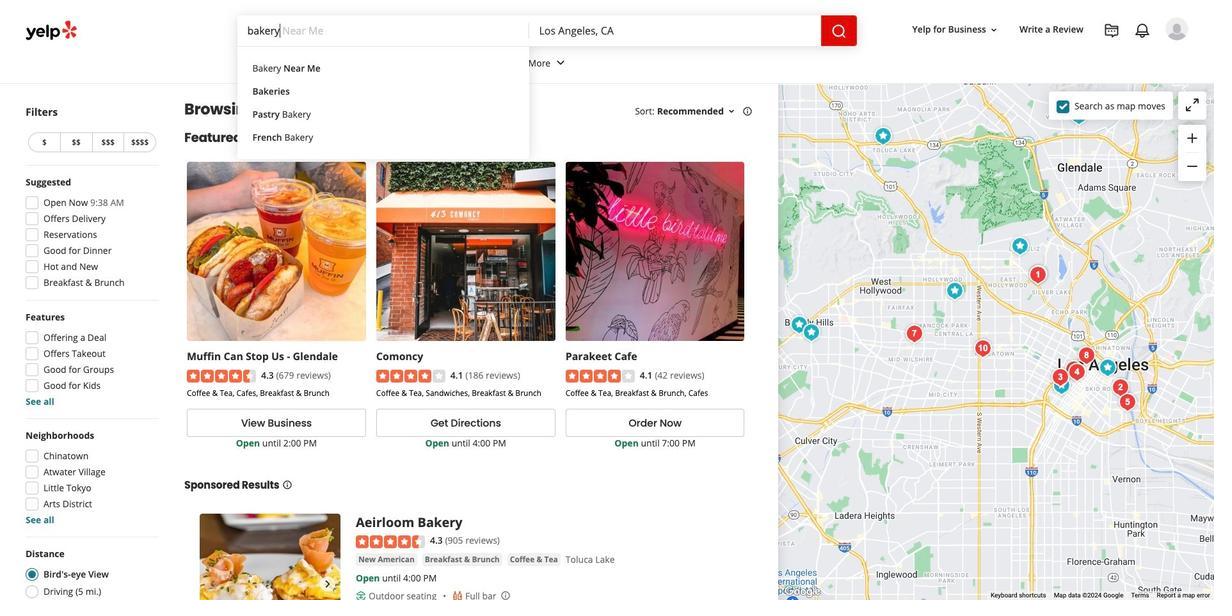 Task type: vqa. For each thing, say whether or not it's contained in the screenshot.
the bottommost Imported Food
no



Task type: locate. For each thing, give the bounding box(es) containing it.
4.3 star rating image
[[187, 370, 256, 383], [356, 536, 425, 548]]

0 vertical spatial 4.3 star rating image
[[187, 370, 256, 383]]

notifications image
[[1135, 23, 1150, 38]]

slurpin' ramen bar - la image
[[970, 336, 996, 361]]

None search field
[[237, 15, 857, 46]]

option group
[[22, 548, 159, 600]]

1 horizontal spatial 4.1 star rating image
[[566, 370, 635, 383]]

16 info v2 image
[[743, 106, 753, 116], [282, 480, 292, 490]]

republique image
[[902, 321, 927, 347]]

alfalfa image
[[942, 278, 968, 304]]

previous image
[[205, 577, 220, 592]]

zoom in image
[[1185, 130, 1200, 146]]

24 chevron down v2 image
[[553, 55, 569, 71]]

  text field
[[237, 15, 529, 46]]

kendall p. image
[[1166, 17, 1189, 40]]

business categories element
[[235, 46, 1189, 83]]

comoncy image
[[786, 312, 812, 338]]

1 horizontal spatial 4.3 star rating image
[[356, 536, 425, 548]]

address, neighborhood, city, state or zip text field
[[529, 15, 821, 46]]

0 horizontal spatial 16 info v2 image
[[282, 480, 292, 490]]

projects image
[[1104, 23, 1120, 38]]

0 horizontal spatial 4.3 star rating image
[[187, 370, 256, 383]]

otium image
[[1074, 343, 1099, 368]]

info icon image
[[500, 591, 511, 600], [500, 591, 511, 600]]

0 vertical spatial 16 info v2 image
[[743, 106, 753, 116]]

0 horizontal spatial 4.1 star rating image
[[376, 370, 445, 383]]

google image
[[782, 584, 824, 600]]

4.1 star rating image
[[376, 370, 445, 383], [566, 370, 635, 383]]

things to do, nail salons, plumbers text field
[[237, 15, 529, 46]]

group
[[1179, 125, 1207, 181], [22, 176, 159, 293], [22, 311, 159, 408], [22, 430, 159, 527]]

None field
[[237, 15, 529, 46], [529, 15, 821, 46], [237, 15, 529, 46]]

1 vertical spatial 16 info v2 image
[[282, 480, 292, 490]]

1 vertical spatial 4.3 star rating image
[[356, 536, 425, 548]]

pine & crane image
[[1026, 261, 1051, 287]]

1 horizontal spatial 16 info v2 image
[[743, 106, 753, 116]]

2 4.1 star rating image from the left
[[566, 370, 635, 383]]



Task type: describe. For each thing, give the bounding box(es) containing it.
parakeet cafe image
[[799, 320, 824, 345]]

zoom out image
[[1185, 159, 1200, 174]]

none field address, neighborhood, city, state or zip
[[529, 15, 821, 46]]

search image
[[831, 24, 847, 39]]

bacari silverlake image
[[1025, 262, 1051, 288]]

muffin can stop us image
[[1049, 373, 1074, 398]]

next image
[[320, 577, 335, 592]]

aeirloom bakery image
[[870, 123, 896, 149]]

home restaurant - los feliz image
[[1007, 233, 1033, 259]]

bottega louie image
[[1064, 359, 1090, 385]]

girl & the goat - los angeles image
[[1108, 375, 1133, 400]]

user actions element
[[902, 16, 1207, 95]]

16 outdoor seating v2 image
[[356, 591, 366, 600]]

slideshow element
[[200, 514, 341, 600]]

yamazaki bakery image
[[1095, 355, 1121, 381]]

1 4.1 star rating image from the left
[[376, 370, 445, 383]]

expand map image
[[1185, 97, 1200, 113]]

16 full bar v2 image
[[453, 591, 463, 600]]

fixins soul kitchen - los angeles image
[[1048, 365, 1073, 390]]

muffin can stop us - glendale image
[[1066, 103, 1092, 128]]

map region
[[667, 0, 1214, 600]]

24 chevron down v2 image
[[298, 55, 314, 71]]

16 chevron down v2 image
[[989, 25, 999, 35]]

joey dtla image
[[1061, 357, 1087, 382]]

bestia image
[[1115, 390, 1140, 415]]



